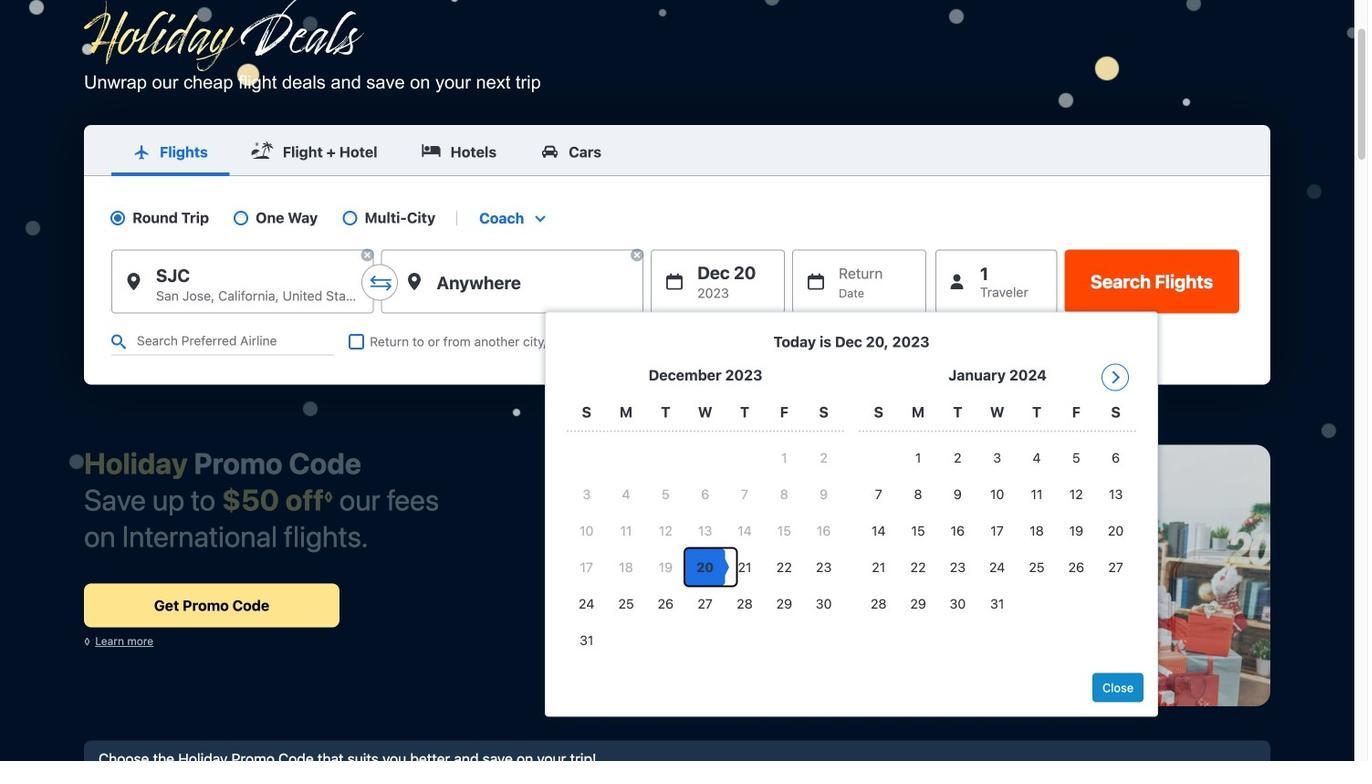 Task type: locate. For each thing, give the bounding box(es) containing it.
search image
[[111, 335, 126, 349]]

clear field image
[[360, 248, 375, 263], [630, 248, 645, 263]]

0 horizontal spatial clear field image
[[360, 248, 375, 263]]

dialog
[[545, 312, 1159, 717]]

None button
[[1065, 250, 1240, 314]]

Search Preferred Airline text field
[[111, 328, 334, 356]]

1 horizontal spatial clear field image
[[630, 248, 645, 263]]

None field
[[472, 209, 552, 227]]

form
[[84, 125, 1271, 717]]



Task type: describe. For each thing, give the bounding box(es) containing it.
2 clear field image from the left
[[630, 248, 645, 263]]

search widget tabs tab list
[[84, 125, 1271, 176]]

promotional coupons element
[[84, 436, 1271, 762]]

1 clear field image from the left
[[360, 248, 375, 263]]



Task type: vqa. For each thing, say whether or not it's contained in the screenshot.
clear field icon
yes



